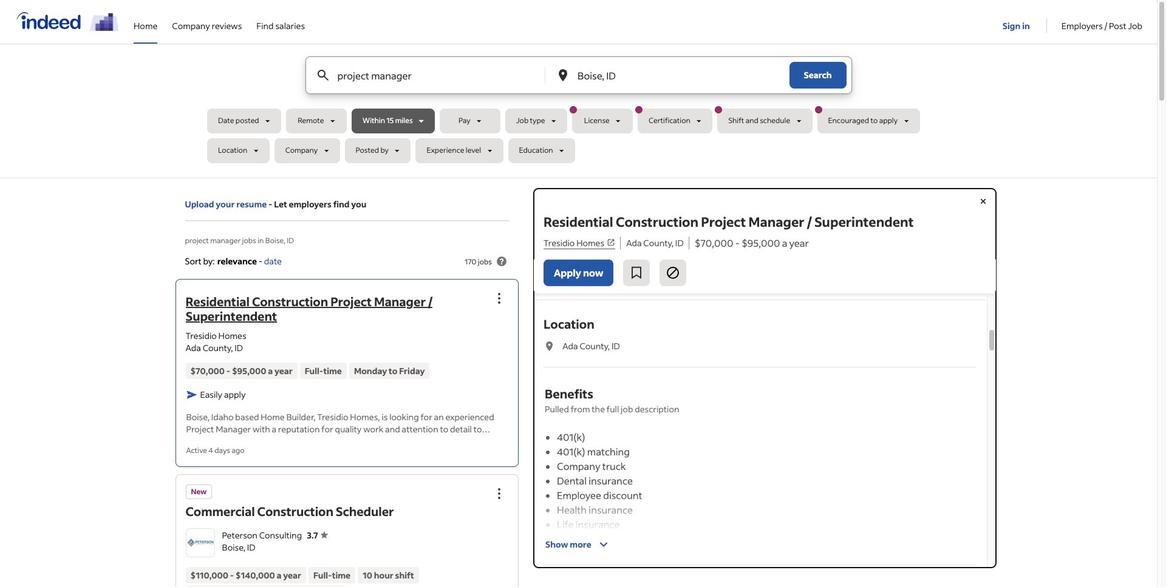 Task type: describe. For each thing, give the bounding box(es) containing it.
3.7 out of five stars rating image
[[307, 530, 328, 541]]

company logo image
[[186, 529, 214, 557]]

close job details image
[[976, 194, 990, 209]]

save this job image
[[630, 266, 644, 280]]

job actions for residential construction project manager / superintendent is collapsed image
[[492, 292, 507, 306]]



Task type: vqa. For each thing, say whether or not it's contained in the screenshot.
Job actions for Quality Manager - Corona, CA is collapsed 'image'
no



Task type: locate. For each thing, give the bounding box(es) containing it.
at indeed, we're committed to increasing representation of women at all levels of indeed's global workforce to at least 50% by 2030 image
[[90, 13, 119, 31]]

Edit location text field
[[575, 57, 765, 94]]

not interested image
[[666, 266, 681, 280]]

None search field
[[207, 56, 950, 168]]

help icon image
[[494, 254, 509, 269]]

search: Job title, keywords, or company text field
[[335, 57, 525, 94]]

tresidio homes (opens in a new tab) image
[[607, 239, 615, 247], [615, 242, 625, 251]]

job actions for commercial construction scheduler is collapsed image
[[492, 487, 507, 501]]



